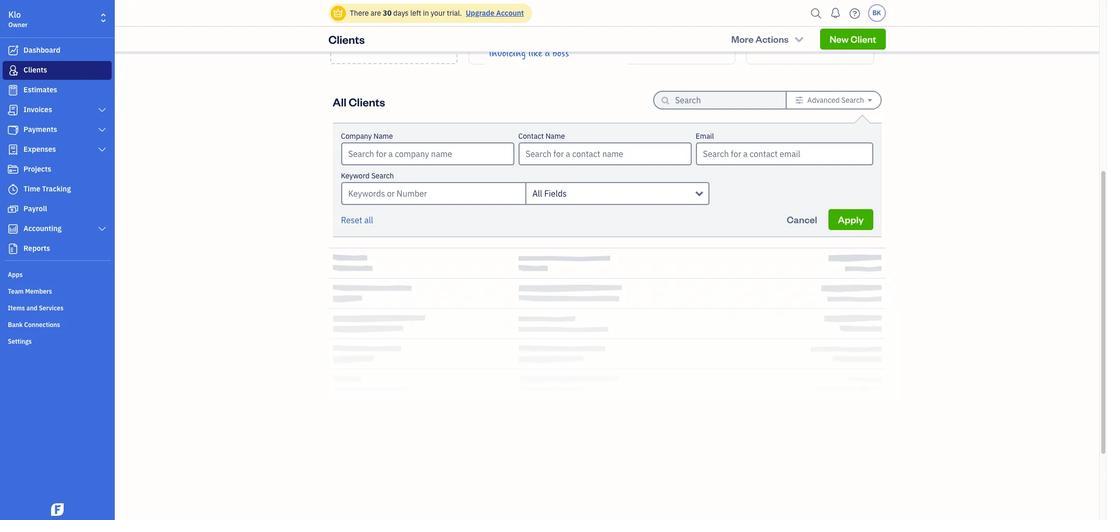 Task type: locate. For each thing, give the bounding box(es) containing it.
all up company
[[333, 94, 347, 109]]

money image
[[7, 204, 19, 215]]

contact
[[519, 132, 544, 141]]

all left fields
[[533, 188, 543, 199]]

1 horizontal spatial search
[[842, 96, 864, 105]]

1 name from the left
[[374, 132, 393, 141]]

1 horizontal spatial new
[[830, 33, 849, 45]]

name
[[374, 132, 393, 141], [546, 132, 565, 141]]

chevron large down image up payments link
[[97, 106, 107, 114]]

payments link
[[3, 121, 112, 139]]

0 vertical spatial all
[[333, 94, 347, 109]]

chevron large down image inside payments link
[[97, 126, 107, 134]]

reset
[[341, 215, 363, 225]]

2 chevron large down image from the top
[[97, 146, 107, 154]]

days
[[393, 8, 409, 18]]

actions
[[756, 33, 789, 45]]

1 horizontal spatial name
[[546, 132, 565, 141]]

0 horizontal spatial all
[[333, 94, 347, 109]]

advanced
[[808, 96, 840, 105]]

all inside field
[[533, 188, 543, 199]]

owner
[[8, 21, 28, 29]]

time
[[23, 184, 40, 194]]

1 chevron large down image from the top
[[97, 126, 107, 134]]

expense image
[[7, 145, 19, 155]]

0 horizontal spatial name
[[374, 132, 393, 141]]

0 vertical spatial search
[[842, 96, 864, 105]]

clients up company name
[[349, 94, 385, 109]]

more actions button
[[722, 29, 814, 50]]

payment image
[[7, 125, 19, 135]]

search for keyword search
[[371, 171, 394, 181]]

settings link
[[3, 334, 112, 349]]

client
[[391, 24, 417, 36], [851, 33, 877, 45]]

chevron large down image up reports link
[[97, 225, 107, 233]]

clients down crown icon
[[329, 32, 365, 46]]

time tracking link
[[3, 180, 112, 199]]

payroll
[[23, 204, 47, 213]]

dashboard image
[[7, 45, 19, 56]]

there
[[350, 8, 369, 18]]

all
[[333, 94, 347, 109], [533, 188, 543, 199]]

0 vertical spatial chevron large down image
[[97, 126, 107, 134]]

plus image
[[388, 5, 400, 16]]

search
[[842, 96, 864, 105], [371, 171, 394, 181]]

cancel
[[787, 213, 818, 225]]

and
[[26, 304, 37, 312]]

team members link
[[3, 283, 112, 299]]

chevron large down image inside the expenses link
[[97, 146, 107, 154]]

accounting
[[23, 224, 62, 233]]

1 horizontal spatial client
[[851, 33, 877, 45]]

new
[[371, 24, 390, 36], [830, 33, 849, 45]]

search left "caretdown" icon
[[842, 96, 864, 105]]

1 vertical spatial all
[[533, 188, 543, 199]]

invoice image
[[7, 105, 19, 115]]

apply button
[[829, 209, 874, 230]]

search right keyword
[[371, 171, 394, 181]]

account
[[496, 8, 524, 18]]

client down go to help image
[[851, 33, 877, 45]]

chevron large down image
[[97, 126, 107, 134], [97, 146, 107, 154]]

new client down go to help image
[[830, 33, 877, 45]]

are
[[371, 8, 381, 18]]

members
[[25, 288, 52, 295]]

projects
[[23, 164, 51, 174]]

new down are
[[371, 24, 390, 36]]

chevron large down image inside invoices link
[[97, 106, 107, 114]]

1 chevron large down image from the top
[[97, 106, 107, 114]]

0 horizontal spatial search
[[371, 171, 394, 181]]

0 vertical spatial chevron large down image
[[97, 106, 107, 114]]

client image
[[7, 65, 19, 76]]

team members
[[8, 288, 52, 295]]

keyword
[[341, 171, 370, 181]]

1 vertical spatial chevron large down image
[[97, 146, 107, 154]]

1 vertical spatial search
[[371, 171, 394, 181]]

chevron large down image up "projects" link
[[97, 146, 107, 154]]

trial.
[[447, 8, 462, 18]]

there are 30 days left in your trial. upgrade account
[[350, 8, 524, 18]]

all clients
[[333, 94, 385, 109]]

chevron large down image up the expenses link
[[97, 126, 107, 134]]

reset all button
[[341, 214, 373, 227]]

Search for a contact name text field
[[520, 144, 691, 164]]

more
[[732, 33, 754, 45]]

name right contact
[[546, 132, 565, 141]]

caretdown image
[[868, 96, 872, 104]]

bank
[[8, 321, 23, 329]]

apply
[[838, 213, 864, 225]]

new client down 30
[[371, 24, 417, 36]]

apps link
[[3, 267, 112, 282]]

1 horizontal spatial new client link
[[821, 29, 886, 50]]

0 horizontal spatial client
[[391, 24, 417, 36]]

bk
[[873, 9, 881, 17]]

bank connections
[[8, 321, 60, 329]]

name for company name
[[374, 132, 393, 141]]

search inside dropdown button
[[842, 96, 864, 105]]

1 horizontal spatial all
[[533, 188, 543, 199]]

new client link
[[330, 0, 458, 64], [821, 29, 886, 50]]

cancel button
[[778, 209, 827, 230]]

estimates link
[[3, 81, 112, 100]]

keyword search
[[341, 171, 394, 181]]

chevrondown image
[[794, 34, 806, 44]]

new down the notifications icon
[[830, 33, 849, 45]]

clients up "estimates"
[[23, 65, 47, 75]]

clients
[[329, 32, 365, 46], [23, 65, 47, 75], [349, 94, 385, 109]]

new client
[[371, 24, 417, 36], [830, 33, 877, 45]]

1 vertical spatial clients
[[23, 65, 47, 75]]

2 chevron large down image from the top
[[97, 225, 107, 233]]

upgrade
[[466, 8, 495, 18]]

tracking
[[42, 184, 71, 194]]

chevron large down image
[[97, 106, 107, 114], [97, 225, 107, 233]]

1 vertical spatial chevron large down image
[[97, 225, 107, 233]]

klo
[[8, 9, 21, 20]]

2 name from the left
[[546, 132, 565, 141]]

timer image
[[7, 184, 19, 195]]

all for all clients
[[333, 94, 347, 109]]

name right company
[[374, 132, 393, 141]]

reports
[[23, 244, 50, 253]]

freshbooks image
[[49, 504, 66, 516]]

projects link
[[3, 160, 112, 179]]

client down days
[[391, 24, 417, 36]]

payroll link
[[3, 200, 112, 219]]



Task type: vqa. For each thing, say whether or not it's contained in the screenshot.
the "Entries" to the top
no



Task type: describe. For each thing, give the bounding box(es) containing it.
invoices link
[[3, 101, 112, 120]]

expenses
[[23, 145, 56, 154]]

invoices
[[23, 105, 52, 114]]

2 vertical spatial clients
[[349, 94, 385, 109]]

items and services
[[8, 304, 64, 312]]

name for contact name
[[546, 132, 565, 141]]

all fields
[[533, 188, 567, 199]]

chart image
[[7, 224, 19, 234]]

1 horizontal spatial new client
[[830, 33, 877, 45]]

advanced search button
[[787, 92, 881, 109]]

services
[[39, 304, 64, 312]]

0 horizontal spatial new client link
[[330, 0, 458, 64]]

search image
[[808, 5, 825, 21]]

clients link
[[3, 61, 112, 80]]

Search for a contact email text field
[[697, 144, 872, 164]]

klo owner
[[8, 9, 28, 29]]

search for advanced search
[[842, 96, 864, 105]]

settings image
[[796, 96, 804, 104]]

items
[[8, 304, 25, 312]]

All Fields field
[[525, 182, 710, 205]]

estimates
[[23, 85, 57, 94]]

email
[[696, 132, 714, 141]]

30
[[383, 8, 392, 18]]

more actions
[[732, 33, 789, 45]]

upgrade account link
[[464, 8, 524, 18]]

all
[[364, 215, 373, 225]]

chevron large down image for invoices
[[97, 106, 107, 114]]

dashboard link
[[3, 41, 112, 60]]

reset all
[[341, 215, 373, 225]]

reports link
[[3, 240, 112, 258]]

crown image
[[333, 8, 344, 19]]

all for all fields
[[533, 188, 543, 199]]

chevron large down image for expenses
[[97, 146, 107, 154]]

report image
[[7, 244, 19, 254]]

project image
[[7, 164, 19, 175]]

apps
[[8, 271, 23, 279]]

dashboard
[[23, 45, 60, 55]]

main element
[[0, 0, 141, 520]]

go to help image
[[847, 5, 864, 21]]

time tracking
[[23, 184, 71, 194]]

company name
[[341, 132, 393, 141]]

your
[[431, 8, 445, 18]]

estimate image
[[7, 85, 19, 96]]

connections
[[24, 321, 60, 329]]

Keywords or Number text field
[[341, 182, 525, 205]]

0 vertical spatial clients
[[329, 32, 365, 46]]

0 horizontal spatial new
[[371, 24, 390, 36]]

payments
[[23, 125, 57, 134]]

accounting link
[[3, 220, 112, 239]]

chevron large down image for accounting
[[97, 225, 107, 233]]

Search for a company name text field
[[342, 144, 513, 164]]

0 horizontal spatial new client
[[371, 24, 417, 36]]

expenses link
[[3, 140, 112, 159]]

bk button
[[868, 4, 886, 22]]

Search text field
[[675, 92, 769, 109]]

team
[[8, 288, 24, 295]]

contact name
[[519, 132, 565, 141]]

settings
[[8, 338, 32, 346]]

bank connections link
[[3, 317, 112, 333]]

left
[[411, 8, 421, 18]]

notifications image
[[828, 3, 844, 23]]

advanced search
[[808, 96, 864, 105]]

in
[[423, 8, 429, 18]]

company
[[341, 132, 372, 141]]

fields
[[544, 188, 567, 199]]

chevron large down image for payments
[[97, 126, 107, 134]]

clients inside 'main' element
[[23, 65, 47, 75]]

items and services link
[[3, 300, 112, 316]]



